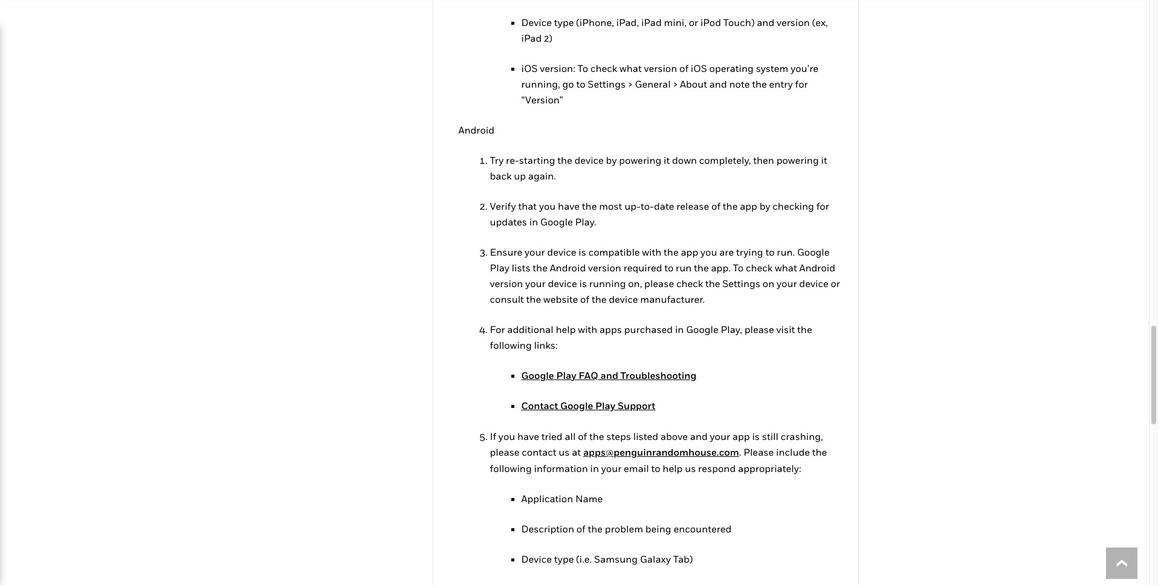 Task type: describe. For each thing, give the bounding box(es) containing it.
lists
[[512, 262, 530, 274]]

"version"
[[521, 94, 563, 106]]

to inside . please include the following information in your email to help us respond appropriately:
[[651, 462, 660, 474]]

the up play.
[[582, 200, 597, 212]]

about
[[680, 78, 707, 90]]

version:
[[540, 62, 575, 74]]

updates
[[490, 216, 527, 228]]

description
[[521, 523, 574, 535]]

your up the lists
[[525, 246, 545, 258]]

support
[[618, 400, 655, 412]]

that
[[518, 200, 537, 212]]

again.
[[528, 170, 556, 182]]

checking
[[773, 200, 814, 212]]

by inside verify that you have the most up-to-date release of the app by checking for updates in google play.
[[760, 200, 770, 212]]

2 horizontal spatial check
[[746, 262, 773, 274]]

google inside ensure your device is compatible with the app you are trying to run. google play lists the android version required to run the app. to check what android version your device is running on, please check the settings on your device or consult the website of the device manufacturer.
[[797, 246, 830, 258]]

the down app.
[[705, 277, 720, 289]]

verify that you have the most up-to-date release of the app by checking for updates in google play.
[[490, 200, 829, 228]]

us inside the if you have tried all of the steps listed above and your app is still crashing, please contact us at
[[559, 446, 570, 458]]

please inside for additional help with apps purchased in google play, please visit the following links:
[[744, 323, 774, 335]]

device type (iphone, ipad, ipad mini, or ipod touch) and version (ex, ipad 2)
[[521, 16, 828, 44]]

are
[[719, 246, 734, 258]]

contact google play support link
[[521, 400, 655, 412]]

device type (i.e. samsung galaxy tab)
[[521, 553, 693, 565]]

you inside ensure your device is compatible with the app you are trying to run. google play lists the android version required to run the app. to check what android version your device is running on, please check the settings on your device or consult the website of the device manufacturer.
[[701, 246, 717, 258]]

most
[[599, 200, 622, 212]]

google inside verify that you have the most up-to-date release of the app by checking for updates in google play.
[[540, 216, 573, 228]]

ensure your device is compatible with the app you are trying to run. google play lists the android version required to run the app. to check what android version your device is running on, please check the settings on your device or consult the website of the device manufacturer.
[[490, 246, 840, 305]]

touch)
[[723, 16, 755, 28]]

date
[[654, 200, 674, 212]]

google play faq and troubleshooting link
[[521, 369, 697, 381]]

2 vertical spatial play
[[595, 400, 615, 412]]

2 > from the left
[[673, 78, 678, 90]]

crashing,
[[781, 430, 823, 442]]

of up (i.e.
[[576, 523, 586, 535]]

by inside try re-starting the device by powering it down completely, then powering it back up again.
[[606, 154, 617, 166]]

galaxy
[[640, 553, 671, 565]]

have inside verify that you have the most up-to-date release of the app by checking for updates in google play.
[[558, 200, 580, 212]]

listed
[[633, 430, 658, 442]]

and inside the if you have tried all of the steps listed above and your app is still crashing, please contact us at
[[690, 430, 708, 442]]

compatible
[[589, 246, 640, 258]]

application
[[521, 492, 573, 504]]

1 vertical spatial is
[[579, 277, 587, 289]]

play inside ensure your device is compatible with the app you are trying to run. google play lists the android version required to run the app. to check what android version your device is running on, please check the settings on your device or consult the website of the device manufacturer.
[[490, 262, 509, 274]]

the right run
[[694, 262, 709, 274]]

in for .
[[590, 462, 599, 474]]

down
[[672, 154, 697, 166]]

application name
[[521, 492, 603, 504]]

what inside ios version: to check what version of ios operating system you're running, go to settings > general > about and note the entry for "version"
[[620, 62, 642, 74]]

the down the running
[[592, 293, 607, 305]]

help inside . please include the following information in your email to help us respond appropriately:
[[663, 462, 683, 474]]

still
[[762, 430, 778, 442]]

(ex,
[[812, 16, 828, 28]]

tab)
[[673, 553, 693, 565]]

email
[[624, 462, 649, 474]]

entry
[[769, 78, 793, 90]]

you're
[[791, 62, 818, 74]]

above
[[661, 430, 688, 442]]

of inside the if you have tried all of the steps listed above and your app is still crashing, please contact us at
[[578, 430, 587, 442]]

of inside ensure your device is compatible with the app you are trying to run. google play lists the android version required to run the app. to check what android version your device is running on, please check the settings on your device or consult the website of the device manufacturer.
[[580, 293, 589, 305]]

note
[[729, 78, 750, 90]]

general
[[635, 78, 671, 90]]

please inside ensure your device is compatible with the app you are trying to run. google play lists the android version required to run the app. to check what android version your device is running on, please check the settings on your device or consult the website of the device manufacturer.
[[644, 277, 674, 289]]

1 it from the left
[[664, 154, 670, 166]]

running
[[589, 277, 626, 289]]

. please include the following information in your email to help us respond appropriately:
[[490, 446, 827, 474]]

ios version: to check what version of ios operating system you're running, go to settings > general > about and note the entry for "version"
[[521, 62, 818, 106]]

the up run
[[664, 246, 679, 258]]

google inside for additional help with apps purchased in google play, please visit the following links:
[[686, 323, 719, 335]]

ipod
[[700, 16, 721, 28]]

the inside for additional help with apps purchased in google play, please visit the following links:
[[797, 323, 812, 335]]

the left problem
[[588, 523, 603, 535]]

back
[[490, 170, 512, 182]]

manufacturer.
[[640, 293, 705, 305]]

1 horizontal spatial play
[[556, 369, 576, 381]]

being
[[645, 523, 671, 535]]

the inside try re-starting the device by powering it down completely, then powering it back up again.
[[557, 154, 572, 166]]

play,
[[721, 323, 742, 335]]

device inside try re-starting the device by powering it down completely, then powering it back up again.
[[575, 154, 604, 166]]

if
[[490, 430, 496, 442]]

additional
[[507, 323, 553, 335]]

and inside device type (iphone, ipad, ipad mini, or ipod touch) and version (ex, ipad 2)
[[757, 16, 774, 28]]

to-
[[641, 200, 654, 212]]

you inside the if you have tried all of the steps listed above and your app is still crashing, please contact us at
[[499, 430, 515, 442]]

ensure
[[490, 246, 522, 258]]

settings inside ios version: to check what version of ios operating system you're running, go to settings > general > about and note the entry for "version"
[[588, 78, 626, 90]]

ipad,
[[616, 16, 639, 28]]

information
[[534, 462, 588, 474]]

(i.e.
[[576, 553, 592, 565]]

is inside the if you have tried all of the steps listed above and your app is still crashing, please contact us at
[[752, 430, 760, 442]]

troubleshooting
[[621, 369, 697, 381]]

try re-starting the device by powering it down completely, then powering it back up again.
[[490, 154, 827, 182]]

google up all
[[560, 400, 593, 412]]

1 horizontal spatial android
[[550, 262, 586, 274]]

of inside ios version: to check what version of ios operating system you're running, go to settings > general > about and note the entry for "version"
[[679, 62, 689, 74]]

include
[[776, 446, 810, 458]]

run
[[676, 262, 692, 274]]

description of the problem being encountered
[[521, 523, 732, 535]]

device for device type (iphone, ipad, ipad mini, or ipod touch) and version (ex, ipad 2)
[[521, 16, 552, 28]]

1 vertical spatial ipad
[[521, 32, 542, 44]]

check inside ios version: to check what version of ios operating system you're running, go to settings > general > about and note the entry for "version"
[[590, 62, 617, 74]]

if you have tried all of the steps listed above and your app is still crashing, please contact us at
[[490, 430, 823, 458]]

1 > from the left
[[628, 78, 633, 90]]

app for the
[[740, 200, 757, 212]]

google play faq and troubleshooting
[[521, 369, 697, 381]]

system
[[756, 62, 788, 74]]

1 powering from the left
[[619, 154, 661, 166]]

version inside ios version: to check what version of ios operating system you're running, go to settings > general > about and note the entry for "version"
[[644, 62, 677, 74]]

the right release
[[723, 200, 738, 212]]

re-
[[506, 154, 519, 166]]

contact
[[521, 400, 558, 412]]

please inside the if you have tried all of the steps listed above and your app is still crashing, please contact us at
[[490, 446, 520, 458]]

for inside ios version: to check what version of ios operating system you're running, go to settings > general > about and note the entry for "version"
[[795, 78, 808, 90]]

apps@penguinrandomhouse.com link
[[583, 446, 739, 458]]

contact
[[522, 446, 556, 458]]

tried
[[541, 430, 563, 442]]

and right faq
[[600, 369, 618, 381]]

version up the running
[[588, 262, 621, 274]]

or inside ensure your device is compatible with the app you are trying to run. google play lists the android version required to run the app. to check what android version your device is running on, please check the settings on your device or consult the website of the device manufacturer.
[[831, 277, 840, 289]]

samsung
[[594, 553, 638, 565]]

1 horizontal spatial check
[[676, 277, 703, 289]]

your down the lists
[[525, 277, 546, 289]]

(iphone,
[[576, 16, 614, 28]]



Task type: vqa. For each thing, say whether or not it's contained in the screenshot.
Habit
no



Task type: locate. For each thing, give the bounding box(es) containing it.
0 vertical spatial is
[[579, 246, 586, 258]]

1 horizontal spatial with
[[642, 246, 661, 258]]

2 ios from the left
[[691, 62, 707, 74]]

2)
[[544, 32, 552, 44]]

2 vertical spatial app
[[732, 430, 750, 442]]

powering
[[619, 154, 661, 166], [776, 154, 819, 166]]

1 vertical spatial play
[[556, 369, 576, 381]]

2 it from the left
[[821, 154, 827, 166]]

help down the apps@penguinrandomhouse.com link
[[663, 462, 683, 474]]

trying
[[736, 246, 763, 258]]

ios up about
[[691, 62, 707, 74]]

1 horizontal spatial have
[[558, 200, 580, 212]]

following
[[490, 339, 532, 351], [490, 462, 532, 474]]

2 vertical spatial you
[[499, 430, 515, 442]]

of right release
[[711, 200, 721, 212]]

of right website
[[580, 293, 589, 305]]

0 horizontal spatial for
[[795, 78, 808, 90]]

app for your
[[732, 430, 750, 442]]

help inside for additional help with apps purchased in google play, please visit the following links:
[[556, 323, 576, 335]]

version up consult
[[490, 277, 523, 289]]

steps
[[606, 430, 631, 442]]

app inside ensure your device is compatible with the app you are trying to run. google play lists the android version required to run the app. to check what android version your device is running on, please check the settings on your device or consult the website of the device manufacturer.
[[681, 246, 698, 258]]

you right if
[[499, 430, 515, 442]]

2 vertical spatial is
[[752, 430, 760, 442]]

in for for
[[675, 323, 684, 335]]

run.
[[777, 246, 795, 258]]

0 horizontal spatial ios
[[521, 62, 538, 74]]

1 horizontal spatial powering
[[776, 154, 819, 166]]

the right consult
[[526, 293, 541, 305]]

1 horizontal spatial please
[[644, 277, 674, 289]]

1 horizontal spatial what
[[775, 262, 797, 274]]

0 horizontal spatial check
[[590, 62, 617, 74]]

1 vertical spatial in
[[675, 323, 684, 335]]

of inside verify that you have the most up-to-date release of the app by checking for updates in google play.
[[711, 200, 721, 212]]

to inside ios version: to check what version of ios operating system you're running, go to settings > general > about and note the entry for "version"
[[578, 62, 588, 74]]

1 horizontal spatial you
[[539, 200, 556, 212]]

0 vertical spatial have
[[558, 200, 580, 212]]

us left at
[[559, 446, 570, 458]]

go
[[562, 78, 574, 90]]

1 vertical spatial have
[[517, 430, 539, 442]]

play left faq
[[556, 369, 576, 381]]

following down 'for'
[[490, 339, 532, 351]]

and right above on the right bottom of the page
[[690, 430, 708, 442]]

0 horizontal spatial with
[[578, 323, 597, 335]]

1 horizontal spatial or
[[831, 277, 840, 289]]

what
[[620, 62, 642, 74], [775, 262, 797, 274]]

0 vertical spatial with
[[642, 246, 661, 258]]

name
[[575, 492, 603, 504]]

version inside device type (iphone, ipad, ipad mini, or ipod touch) and version (ex, ipad 2)
[[777, 16, 810, 28]]

settings
[[588, 78, 626, 90], [722, 277, 760, 289]]

0 vertical spatial in
[[529, 216, 538, 228]]

0 vertical spatial settings
[[588, 78, 626, 90]]

and down 'operating'
[[709, 78, 727, 90]]

1 horizontal spatial settings
[[722, 277, 760, 289]]

in inside for additional help with apps purchased in google play, please visit the following links:
[[675, 323, 684, 335]]

1 horizontal spatial for
[[816, 200, 829, 212]]

following inside . please include the following information in your email to help us respond appropriately:
[[490, 462, 532, 474]]

release
[[676, 200, 709, 212]]

> left about
[[673, 78, 678, 90]]

up-
[[624, 200, 641, 212]]

> left general
[[628, 78, 633, 90]]

the down crashing, on the right bottom of page
[[812, 446, 827, 458]]

what down run.
[[775, 262, 797, 274]]

1 ios from the left
[[521, 62, 538, 74]]

in inside verify that you have the most up-to-date release of the app by checking for updates in google play.
[[529, 216, 538, 228]]

app up run
[[681, 246, 698, 258]]

the
[[752, 78, 767, 90], [557, 154, 572, 166], [582, 200, 597, 212], [723, 200, 738, 212], [664, 246, 679, 258], [533, 262, 548, 274], [694, 262, 709, 274], [705, 277, 720, 289], [526, 293, 541, 305], [592, 293, 607, 305], [797, 323, 812, 335], [589, 430, 604, 442], [812, 446, 827, 458], [588, 523, 603, 535]]

check right 'version:'
[[590, 62, 617, 74]]

1 horizontal spatial to
[[733, 262, 744, 274]]

0 vertical spatial play
[[490, 262, 509, 274]]

1 vertical spatial us
[[685, 462, 696, 474]]

1 vertical spatial for
[[816, 200, 829, 212]]

by up most
[[606, 154, 617, 166]]

0 vertical spatial help
[[556, 323, 576, 335]]

the right visit at the right of page
[[797, 323, 812, 335]]

device down play.
[[547, 246, 576, 258]]

type for (i.e.
[[554, 553, 574, 565]]

1 vertical spatial app
[[681, 246, 698, 258]]

for additional help with apps purchased in google play, please visit the following links:
[[490, 323, 812, 351]]

2 powering from the left
[[776, 154, 819, 166]]

your left email
[[601, 462, 622, 474]]

of right all
[[578, 430, 587, 442]]

purchased
[[624, 323, 673, 335]]

device down description
[[521, 553, 552, 565]]

is
[[579, 246, 586, 258], [579, 277, 587, 289], [752, 430, 760, 442]]

then
[[753, 154, 774, 166]]

the left steps
[[589, 430, 604, 442]]

to right the go
[[576, 78, 585, 90]]

type inside device type (iphone, ipad, ipad mini, or ipod touch) and version (ex, ipad 2)
[[554, 16, 574, 28]]

you
[[539, 200, 556, 212], [701, 246, 717, 258], [499, 430, 515, 442]]

us left 'respond'
[[685, 462, 696, 474]]

app left checking on the right of page
[[740, 200, 757, 212]]

for down you're at the right top
[[795, 78, 808, 90]]

1 vertical spatial please
[[744, 323, 774, 335]]

faq
[[579, 369, 598, 381]]

device for device type (i.e. samsung galaxy tab)
[[521, 553, 552, 565]]

1 vertical spatial device
[[521, 553, 552, 565]]

app inside the if you have tried all of the steps listed above and your app is still crashing, please contact us at
[[732, 430, 750, 442]]

check up the 'on'
[[746, 262, 773, 274]]

us inside . please include the following information in your email to help us respond appropriately:
[[685, 462, 696, 474]]

play down ensure
[[490, 262, 509, 274]]

website
[[543, 293, 578, 305]]

encountered
[[674, 523, 732, 535]]

1 horizontal spatial ipad
[[641, 16, 662, 28]]

check
[[590, 62, 617, 74], [746, 262, 773, 274], [676, 277, 703, 289]]

2 horizontal spatial in
[[675, 323, 684, 335]]

0 vertical spatial us
[[559, 446, 570, 458]]

by
[[606, 154, 617, 166], [760, 200, 770, 212]]

please up manufacturer.
[[644, 277, 674, 289]]

to left run
[[664, 262, 674, 274]]

0 vertical spatial app
[[740, 200, 757, 212]]

to
[[578, 62, 588, 74], [733, 262, 744, 274]]

0 vertical spatial by
[[606, 154, 617, 166]]

ipad left mini,
[[641, 16, 662, 28]]

0 horizontal spatial have
[[517, 430, 539, 442]]

0 horizontal spatial settings
[[588, 78, 626, 90]]

to down the apps@penguinrandomhouse.com link
[[651, 462, 660, 474]]

type
[[554, 16, 574, 28], [554, 553, 574, 565]]

appropriately:
[[738, 462, 801, 474]]

0 vertical spatial device
[[521, 16, 552, 28]]

type left (iphone, in the top of the page
[[554, 16, 574, 28]]

settings down app.
[[722, 277, 760, 289]]

and right touch) at the top of the page
[[757, 16, 774, 28]]

you left "are"
[[701, 246, 717, 258]]

it
[[664, 154, 670, 166], [821, 154, 827, 166]]

0 horizontal spatial you
[[499, 430, 515, 442]]

0 vertical spatial following
[[490, 339, 532, 351]]

with left apps
[[578, 323, 597, 335]]

have up contact
[[517, 430, 539, 442]]

1 type from the top
[[554, 16, 574, 28]]

1 vertical spatial following
[[490, 462, 532, 474]]

0 horizontal spatial powering
[[619, 154, 661, 166]]

you right that
[[539, 200, 556, 212]]

powering right then at top
[[776, 154, 819, 166]]

1 horizontal spatial us
[[685, 462, 696, 474]]

your up 'respond'
[[710, 430, 730, 442]]

device up the 2) at the top left of the page
[[521, 16, 552, 28]]

please
[[744, 446, 774, 458]]

device up website
[[548, 277, 577, 289]]

for
[[490, 323, 505, 335]]

to left run.
[[765, 246, 775, 258]]

2 horizontal spatial android
[[799, 262, 835, 274]]

device up most
[[575, 154, 604, 166]]

0 horizontal spatial help
[[556, 323, 576, 335]]

0 vertical spatial what
[[620, 62, 642, 74]]

of
[[679, 62, 689, 74], [711, 200, 721, 212], [580, 293, 589, 305], [578, 430, 587, 442], [576, 523, 586, 535]]

settings right the go
[[588, 78, 626, 90]]

1 vertical spatial help
[[663, 462, 683, 474]]

following inside for additional help with apps purchased in google play, please visit the following links:
[[490, 339, 532, 351]]

your inside . please include the following information in your email to help us respond appropriately:
[[601, 462, 622, 474]]

with inside for additional help with apps purchased in google play, please visit the following links:
[[578, 323, 597, 335]]

check down run
[[676, 277, 703, 289]]

have up play.
[[558, 200, 580, 212]]

version left (ex,
[[777, 16, 810, 28]]

following down contact
[[490, 462, 532, 474]]

2 horizontal spatial play
[[595, 400, 615, 412]]

in up name
[[590, 462, 599, 474]]

visit
[[776, 323, 795, 335]]

with up required on the top of the page
[[642, 246, 661, 258]]

1 horizontal spatial by
[[760, 200, 770, 212]]

0 vertical spatial to
[[578, 62, 588, 74]]

the inside the if you have tried all of the steps listed above and your app is still crashing, please contact us at
[[589, 430, 604, 442]]

to inside ios version: to check what version of ios operating system you're running, go to settings > general > about and note the entry for "version"
[[576, 78, 585, 90]]

for right checking on the right of page
[[816, 200, 829, 212]]

have
[[558, 200, 580, 212], [517, 430, 539, 442]]

problem
[[605, 523, 643, 535]]

with
[[642, 246, 661, 258], [578, 323, 597, 335]]

0 horizontal spatial play
[[490, 262, 509, 274]]

ios
[[521, 62, 538, 74], [691, 62, 707, 74]]

the right the lists
[[533, 262, 548, 274]]

1 vertical spatial what
[[775, 262, 797, 274]]

0 vertical spatial for
[[795, 78, 808, 90]]

google right run.
[[797, 246, 830, 258]]

google
[[540, 216, 573, 228], [797, 246, 830, 258], [686, 323, 719, 335], [521, 369, 554, 381], [560, 400, 593, 412]]

is left the running
[[579, 277, 587, 289]]

apps
[[600, 323, 622, 335]]

your
[[525, 246, 545, 258], [525, 277, 546, 289], [777, 277, 797, 289], [710, 430, 730, 442], [601, 462, 622, 474]]

0 horizontal spatial ipad
[[521, 32, 542, 44]]

2 device from the top
[[521, 553, 552, 565]]

device right the 'on'
[[799, 277, 828, 289]]

what up general
[[620, 62, 642, 74]]

contact google play support
[[521, 400, 655, 412]]

2 type from the top
[[554, 553, 574, 565]]

or
[[689, 16, 698, 28], [831, 277, 840, 289]]

0 vertical spatial check
[[590, 62, 617, 74]]

running,
[[521, 78, 560, 90]]

in right purchased
[[675, 323, 684, 335]]

0 vertical spatial you
[[539, 200, 556, 212]]

help
[[556, 323, 576, 335], [663, 462, 683, 474]]

1 vertical spatial by
[[760, 200, 770, 212]]

links:
[[534, 339, 558, 351]]

by left checking on the right of page
[[760, 200, 770, 212]]

on
[[763, 277, 774, 289]]

0 horizontal spatial it
[[664, 154, 670, 166]]

mini,
[[664, 16, 687, 28]]

settings inside ensure your device is compatible with the app you are trying to run. google play lists the android version required to run the app. to check what android version your device is running on, please check the settings on your device or consult the website of the device manufacturer.
[[722, 277, 760, 289]]

0 vertical spatial or
[[689, 16, 698, 28]]

android
[[458, 124, 494, 136], [550, 262, 586, 274], [799, 262, 835, 274]]

1 device from the top
[[521, 16, 552, 28]]

1 vertical spatial type
[[554, 553, 574, 565]]

operating
[[709, 62, 754, 74]]

your inside the if you have tried all of the steps listed above and your app is still crashing, please contact us at
[[710, 430, 730, 442]]

play.
[[575, 216, 596, 228]]

0 horizontal spatial or
[[689, 16, 698, 28]]

0 vertical spatial please
[[644, 277, 674, 289]]

the inside . please include the following information in your email to help us respond appropriately:
[[812, 446, 827, 458]]

device inside device type (iphone, ipad, ipad mini, or ipod touch) and version (ex, ipad 2)
[[521, 16, 552, 28]]

google left play,
[[686, 323, 719, 335]]

in down that
[[529, 216, 538, 228]]

the right note
[[752, 78, 767, 90]]

completely,
[[699, 154, 751, 166]]

1 vertical spatial or
[[831, 277, 840, 289]]

to inside ensure your device is compatible with the app you are trying to run. google play lists the android version required to run the app. to check what android version your device is running on, please check the settings on your device or consult the website of the device manufacturer.
[[733, 262, 744, 274]]

all
[[565, 430, 576, 442]]

0 horizontal spatial by
[[606, 154, 617, 166]]

0 horizontal spatial what
[[620, 62, 642, 74]]

version up general
[[644, 62, 677, 74]]

1 horizontal spatial in
[[590, 462, 599, 474]]

or inside device type (iphone, ipad, ipad mini, or ipod touch) and version (ex, ipad 2)
[[689, 16, 698, 28]]

0 vertical spatial type
[[554, 16, 574, 28]]

2 vertical spatial check
[[676, 277, 703, 289]]

type left (i.e.
[[554, 553, 574, 565]]

to right app.
[[733, 262, 744, 274]]

and inside ios version: to check what version of ios operating system you're running, go to settings > general > about and note the entry for "version"
[[709, 78, 727, 90]]

what inside ensure your device is compatible with the app you are trying to run. google play lists the android version required to run the app. to check what android version your device is running on, please check the settings on your device or consult the website of the device manufacturer.
[[775, 262, 797, 274]]

version
[[777, 16, 810, 28], [644, 62, 677, 74], [588, 262, 621, 274], [490, 277, 523, 289]]

app
[[740, 200, 757, 212], [681, 246, 698, 258], [732, 430, 750, 442]]

starting
[[519, 154, 555, 166]]

2 horizontal spatial please
[[744, 323, 774, 335]]

1 horizontal spatial it
[[821, 154, 827, 166]]

to right 'version:'
[[578, 62, 588, 74]]

powering left the down
[[619, 154, 661, 166]]

of up about
[[679, 62, 689, 74]]

is left still
[[752, 430, 760, 442]]

app up .
[[732, 430, 750, 442]]

1 horizontal spatial ios
[[691, 62, 707, 74]]

in
[[529, 216, 538, 228], [675, 323, 684, 335], [590, 462, 599, 474]]

for inside verify that you have the most up-to-date release of the app by checking for updates in google play.
[[816, 200, 829, 212]]

try
[[490, 154, 504, 166]]

.
[[739, 446, 741, 458]]

please left visit at the right of page
[[744, 323, 774, 335]]

2 following from the top
[[490, 462, 532, 474]]

2 vertical spatial please
[[490, 446, 520, 458]]

apps@penguinrandomhouse.com
[[583, 446, 739, 458]]

in inside . please include the following information in your email to help us respond appropriately:
[[590, 462, 599, 474]]

have inside the if you have tried all of the steps listed above and your app is still crashing, please contact us at
[[517, 430, 539, 442]]

1 vertical spatial settings
[[722, 277, 760, 289]]

required
[[624, 262, 662, 274]]

0 horizontal spatial in
[[529, 216, 538, 228]]

device down 'on,'
[[609, 293, 638, 305]]

1 vertical spatial to
[[733, 262, 744, 274]]

0 horizontal spatial us
[[559, 446, 570, 458]]

at
[[572, 446, 581, 458]]

with inside ensure your device is compatible with the app you are trying to run. google play lists the android version required to run the app. to check what android version your device is running on, please check the settings on your device or consult the website of the device manufacturer.
[[642, 246, 661, 258]]

is down play.
[[579, 246, 586, 258]]

type for (iphone,
[[554, 16, 574, 28]]

0 horizontal spatial please
[[490, 446, 520, 458]]

the right starting
[[557, 154, 572, 166]]

help up links:
[[556, 323, 576, 335]]

play down google play faq and troubleshooting
[[595, 400, 615, 412]]

1 following from the top
[[490, 339, 532, 351]]

2 vertical spatial in
[[590, 462, 599, 474]]

respond
[[698, 462, 736, 474]]

1 vertical spatial you
[[701, 246, 717, 258]]

consult
[[490, 293, 524, 305]]

google left play.
[[540, 216, 573, 228]]

you inside verify that you have the most up-to-date release of the app by checking for updates in google play.
[[539, 200, 556, 212]]

ipad left the 2) at the top left of the page
[[521, 32, 542, 44]]

up
[[514, 170, 526, 182]]

1 horizontal spatial help
[[663, 462, 683, 474]]

0 horizontal spatial android
[[458, 124, 494, 136]]

app inside verify that you have the most up-to-date release of the app by checking for updates in google play.
[[740, 200, 757, 212]]

0 horizontal spatial >
[[628, 78, 633, 90]]

please down if
[[490, 446, 520, 458]]

google up "contact"
[[521, 369, 554, 381]]

your right the 'on'
[[777, 277, 797, 289]]

1 horizontal spatial >
[[673, 78, 678, 90]]

2 horizontal spatial you
[[701, 246, 717, 258]]

0 vertical spatial ipad
[[641, 16, 662, 28]]

the inside ios version: to check what version of ios operating system you're running, go to settings > general > about and note the entry for "version"
[[752, 78, 767, 90]]

0 horizontal spatial to
[[578, 62, 588, 74]]

1 vertical spatial check
[[746, 262, 773, 274]]

to
[[576, 78, 585, 90], [765, 246, 775, 258], [664, 262, 674, 274], [651, 462, 660, 474]]

1 vertical spatial with
[[578, 323, 597, 335]]

ios up running,
[[521, 62, 538, 74]]

device
[[521, 16, 552, 28], [521, 553, 552, 565]]



